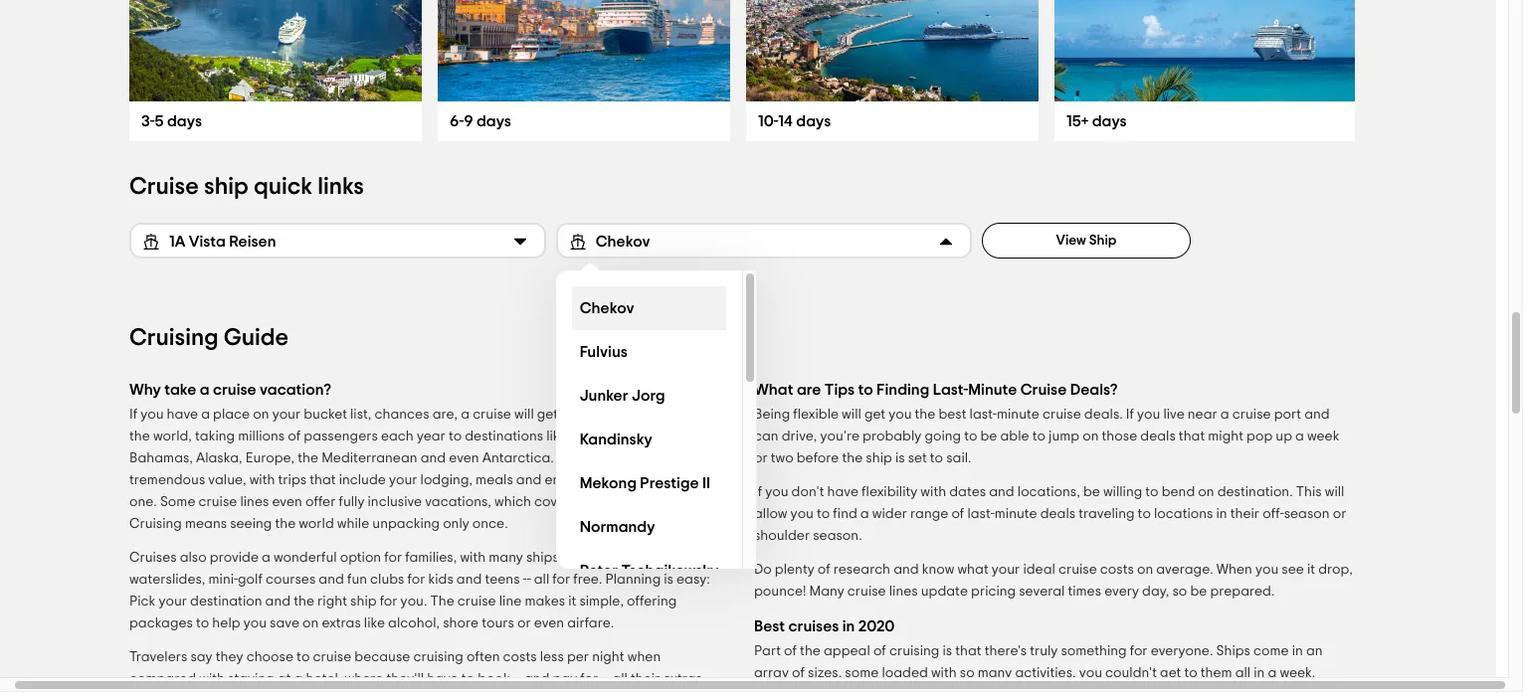 Task type: describe. For each thing, give the bounding box(es) containing it.
which
[[494, 495, 531, 509]]

get inside if you have a place on your bucket list, chances are, a cruise will get you there. cruises cover the world, taking millions of passengers each year to destinations like the caribbean, the bahamas, alaska, europe, the mediterranean and even antarctica. cruising offers a tremendous value, with trips that include your lodging, meals and entertainment, all rolled into one. some cruise lines even offer fully inclusive vacations, which cover drinks and tours ashore. cruising means seeing the world while unpacking only once.
[[537, 408, 558, 422]]

cruises inside cruises also provide a wonderful option for families, with many ships offering things like waterslides, mini-golf courses and fun clubs for kids and teens -- all for free. planning is easy: pick your destination and the right ship for you. the cruise line makes it simple, offering packages to help you save on extras like alcohol, shore tours or even airfare.
[[129, 551, 177, 565]]

with inside cruises also provide a wonderful option for families, with many ships offering things like waterslides, mini-golf courses and fun clubs for kids and teens -- all for free. planning is easy: pick your destination and the right ship for you. the cruise line makes it simple, offering packages to help you save on extras like alcohol, shore tours or even airfare.
[[460, 551, 486, 565]]

an
[[1306, 645, 1323, 659]]

list box containing chekov
[[556, 271, 757, 593]]

week
[[1307, 430, 1339, 444]]

what
[[957, 563, 989, 577]]

loaded
[[882, 667, 928, 680]]

extras.
[[663, 672, 706, 686]]

pop
[[1247, 430, 1273, 444]]

pick
[[129, 595, 156, 609]]

see
[[1282, 563, 1304, 577]]

less
[[540, 651, 564, 665]]

a right the up
[[1295, 430, 1304, 444]]

view ship button
[[982, 223, 1190, 259]]

vista
[[189, 233, 226, 249]]

3-
[[141, 113, 155, 129]]

even inside cruises also provide a wonderful option for families, with many ships offering things like waterslides, mini-golf courses and fun clubs for kids and teens -- all for free. planning is easy: pick your destination and the right ship for you. the cruise line makes it simple, offering packages to help you save on extras like alcohol, shore tours or even airfare.
[[534, 617, 564, 631]]

into
[[700, 474, 724, 487]]

you inside best cruises in 2020 part of the appeal of cruising is that there's truly something for everyone. ships come in an array of sizes, some loaded with so many activities, you couldn't get to them all in a week.
[[1079, 667, 1102, 680]]

0 horizontal spatial like
[[364, 617, 385, 631]]

are
[[797, 382, 821, 398]]

days for 10-14 days
[[796, 113, 831, 129]]

be inside being flexible will get you the best last-minute cruise deals. if you live near a cruise port and can drive, you're probably going to be able to jump on those deals that might pop up a week or two before the ship is set to sail.
[[980, 430, 997, 444]]

tips
[[824, 382, 855, 398]]

cruise down value,
[[198, 495, 237, 509]]

that inside best cruises in 2020 part of the appeal of cruising is that there's truly something for everyone. ships come in an array of sizes, some loaded with so many activities, you couldn't get to them all in a week.
[[955, 645, 981, 659]]

drive,
[[782, 430, 817, 444]]

cruises inside if you have a place on your bucket list, chances are, a cruise will get you there. cruises cover the world, taking millions of passengers each year to destinations like the caribbean, the bahamas, alaska, europe, the mediterranean and even antarctica. cruising offers a tremendous value, with trips that include your lodging, meals and entertainment, all rolled into one. some cruise lines even offer fully inclusive vacations, which cover drinks and tours ashore. cruising means seeing the world while unpacking only once.
[[628, 408, 675, 422]]

there's
[[984, 645, 1027, 659]]

every
[[1104, 585, 1139, 599]]

seeing
[[230, 517, 272, 531]]

cruise up pop
[[1232, 408, 1271, 422]]

will inside being flexible will get you the best last-minute cruise deals. if you live near a cruise port and can drive, you're probably going to be able to jump on those deals that might pop up a week or two before the ship is set to sail.
[[842, 408, 861, 422]]

for left free.
[[552, 573, 570, 587]]

list,
[[350, 408, 371, 422]]

0 vertical spatial cover
[[678, 408, 714, 422]]

when
[[627, 651, 661, 665]]

compared
[[129, 672, 196, 686]]

0 vertical spatial offering
[[562, 551, 612, 565]]

ship inside cruises also provide a wonderful option for families, with many ships offering things like waterslides, mini-golf courses and fun clubs for kids and teens -- all for free. planning is easy: pick your destination and the right ship for you. the cruise line makes it simple, offering packages to help you save on extras like alcohol, shore tours or even airfare.
[[350, 595, 377, 609]]

14
[[778, 113, 793, 129]]

some
[[845, 667, 879, 680]]

sail.
[[946, 452, 971, 466]]

that inside being flexible will get you the best last-minute cruise deals. if you live near a cruise port and can drive, you're probably going to be able to jump on those deals that might pop up a week or two before the ship is set to sail.
[[1179, 430, 1205, 444]]

of down 2020
[[873, 645, 886, 659]]

many inside cruises also provide a wonderful option for families, with many ships offering things like waterslides, mini-golf courses and fun clubs for kids and teens -- all for free. planning is easy: pick your destination and the right ship for you. the cruise line makes it simple, offering packages to help you save on extras like alcohol, shore tours or even airfare.
[[489, 551, 523, 565]]

airfare.
[[567, 617, 614, 631]]

links
[[317, 175, 364, 199]]

you down why
[[140, 408, 164, 422]]

and inside travelers say they choose to cruise because cruising often costs less per night when compared with staying at a hotel, where they'll have to book -- and pay for -- all their extras.
[[524, 672, 550, 686]]

all inside if you have a place on your bucket list, chances are, a cruise will get you there. cruises cover the world, taking millions of passengers each year to destinations like the caribbean, the bahamas, alaska, europe, the mediterranean and even antarctica. cruising offers a tremendous value, with trips that include your lodging, meals and entertainment, all rolled into one. some cruise lines even offer fully inclusive vacations, which cover drinks and tours ashore. cruising means seeing the world while unpacking only once.
[[641, 474, 657, 487]]

choose
[[246, 651, 293, 665]]

a inside best cruises in 2020 part of the appeal of cruising is that there's truly something for everyone. ships come in an array of sizes, some loaded with so many activities, you couldn't get to them all in a week.
[[1268, 667, 1277, 680]]

1a
[[169, 233, 185, 249]]

days for 6-9 days
[[476, 113, 511, 129]]

cruising inside best cruises in 2020 part of the appeal of cruising is that there's truly something for everyone. ships come in an array of sizes, some loaded with so many activities, you couldn't get to them all in a week.
[[889, 645, 939, 659]]

offer
[[305, 495, 336, 509]]

you up probably
[[888, 408, 912, 422]]

world,
[[153, 430, 192, 444]]

of inside if you don't have flexibility with dates and locations, be willing to bend on destination. this will allow you to find a wider range of last-minute deals traveling to locations in their off-season or shoulder season.
[[951, 507, 964, 521]]

only
[[443, 517, 469, 531]]

unpacking
[[372, 517, 440, 531]]

cruises also provide a wonderful option for families, with many ships offering things like waterslides, mini-golf courses and fun clubs for kids and teens -- all for free. planning is easy: pick your destination and the right ship for you. the cruise line makes it simple, offering packages to help you save on extras like alcohol, shore tours or even airfare.
[[129, 551, 710, 631]]

you down don't
[[790, 507, 814, 521]]

0 horizontal spatial cover
[[534, 495, 570, 509]]

the down there.
[[570, 430, 591, 444]]

deals?
[[1070, 382, 1118, 398]]

value,
[[208, 474, 246, 487]]

if for off-
[[754, 485, 762, 499]]

a right are,
[[461, 408, 470, 422]]

cruise inside cruises also provide a wonderful option for families, with many ships offering things like waterslides, mini-golf courses and fun clubs for kids and teens -- all for free. planning is easy: pick your destination and the right ship for you. the cruise line makes it simple, offering packages to help you save on extras like alcohol, shore tours or even airfare.
[[457, 595, 496, 609]]

pricing
[[971, 585, 1016, 599]]

1 horizontal spatial even
[[449, 452, 479, 466]]

if inside being flexible will get you the best last-minute cruise deals. if you live near a cruise port and can drive, you're probably going to be able to jump on those deals that might pop up a week or two before the ship is set to sail.
[[1126, 408, 1134, 422]]

and right kids
[[456, 573, 482, 587]]

don't
[[791, 485, 824, 499]]

wider
[[872, 507, 907, 521]]

there.
[[587, 408, 625, 422]]

tours inside if you have a place on your bucket list, chances are, a cruise will get you there. cruises cover the world, taking millions of passengers each year to destinations like the caribbean, the bahamas, alaska, europe, the mediterranean and even antarctica. cruising offers a tremendous value, with trips that include your lodging, meals and entertainment, all rolled into one. some cruise lines even offer fully inclusive vacations, which cover drinks and tours ashore. cruising means seeing the world while unpacking only once.
[[643, 495, 675, 509]]

the up rolled
[[671, 430, 691, 444]]

and down 'year'
[[420, 452, 446, 466]]

a inside if you don't have flexibility with dates and locations, be willing to bend on destination. this will allow you to find a wider range of last-minute deals traveling to locations in their off-season or shoulder season.
[[860, 507, 869, 521]]

them
[[1200, 667, 1232, 680]]

cruise down research
[[847, 585, 886, 599]]

ashore.
[[678, 495, 726, 509]]

the left "world"
[[275, 517, 296, 531]]

and down antarctica.
[[516, 474, 542, 487]]

in inside if you don't have flexibility with dates and locations, be willing to bend on destination. this will allow you to find a wider range of last-minute deals traveling to locations in their off-season or shoulder season.
[[1216, 507, 1227, 521]]

1 horizontal spatial offering
[[627, 595, 677, 609]]

cruise up 'jump'
[[1042, 408, 1081, 422]]

in down come
[[1254, 667, 1265, 680]]

their inside if you don't have flexibility with dates and locations, be willing to bend on destination. this will allow you to find a wider range of last-minute deals traveling to locations in their off-season or shoulder season.
[[1230, 507, 1260, 521]]

extras
[[322, 617, 361, 631]]

to inside if you have a place on your bucket list, chances are, a cruise will get you there. cruises cover the world, taking millions of passengers each year to destinations like the caribbean, the bahamas, alaska, europe, the mediterranean and even antarctica. cruising offers a tremendous value, with trips that include your lodging, meals and entertainment, all rolled into one. some cruise lines even offer fully inclusive vacations, which cover drinks and tours ashore. cruising means seeing the world while unpacking only once.
[[449, 430, 462, 444]]

minute inside if you don't have flexibility with dates and locations, be willing to bend on destination. this will allow you to find a wider range of last-minute deals traveling to locations in their off-season or shoulder season.
[[995, 507, 1037, 521]]

what are tips to finding last-minute cruise deals?
[[754, 382, 1118, 398]]

in left an
[[1292, 645, 1303, 659]]

get inside best cruises in 2020 part of the appeal of cruising is that there's truly something for everyone. ships come in an array of sizes, some loaded with so many activities, you couldn't get to them all in a week.
[[1160, 667, 1181, 680]]

a right offers
[[652, 452, 661, 466]]

ship inside being flexible will get you the best last-minute cruise deals. if you live near a cruise port and can drive, you're probably going to be able to jump on those deals that might pop up a week or two before the ship is set to sail.
[[866, 452, 892, 466]]

per
[[567, 651, 589, 665]]

that inside if you have a place on your bucket list, chances are, a cruise will get you there. cruises cover the world, taking millions of passengers each year to destinations like the caribbean, the bahamas, alaska, europe, the mediterranean and even antarctica. cruising offers a tremendous value, with trips that include your lodging, meals and entertainment, all rolled into one. some cruise lines even offer fully inclusive vacations, which cover drinks and tours ashore. cruising means seeing the world while unpacking only once.
[[310, 474, 336, 487]]

activities,
[[1015, 667, 1076, 680]]

you're
[[820, 430, 860, 444]]

on inside if you have a place on your bucket list, chances are, a cruise will get you there. cruises cover the world, taking millions of passengers each year to destinations like the caribbean, the bahamas, alaska, europe, the mediterranean and even antarctica. cruising offers a tremendous value, with trips that include your lodging, meals and entertainment, all rolled into one. some cruise lines even offer fully inclusive vacations, which cover drinks and tours ashore. cruising means seeing the world while unpacking only once.
[[253, 408, 269, 422]]

best
[[754, 619, 785, 635]]

cruise up times
[[1058, 563, 1097, 577]]

with inside if you don't have flexibility with dates and locations, be willing to bend on destination. this will allow you to find a wider range of last-minute deals traveling to locations in their off-season or shoulder season.
[[921, 485, 946, 499]]

4 days from the left
[[1092, 113, 1127, 129]]

packages
[[129, 617, 193, 631]]

jump
[[1049, 430, 1079, 444]]

live
[[1163, 408, 1185, 422]]

your inside do plenty of research and know what your ideal cruise costs on average. when you see it drop, pounce! many cruise lines update pricing several times every day, so be prepared.
[[992, 563, 1020, 577]]

1 vertical spatial cruise
[[1020, 382, 1067, 398]]

to inside cruises also provide a wonderful option for families, with many ships offering things like waterslides, mini-golf courses and fun clubs for kids and teens -- all for free. planning is easy: pick your destination and the right ship for you. the cruise line makes it simple, offering packages to help you save on extras like alcohol, shore tours or even airfare.
[[196, 617, 209, 631]]

0 vertical spatial ship
[[204, 175, 248, 199]]

0 horizontal spatial even
[[272, 495, 302, 509]]

cruise up 'destinations'
[[473, 408, 511, 422]]

deals inside if you don't have flexibility with dates and locations, be willing to bend on destination. this will allow you to find a wider range of last-minute deals traveling to locations in their off-season or shoulder season.
[[1040, 507, 1076, 521]]

lines inside if you have a place on your bucket list, chances are, a cruise will get you there. cruises cover the world, taking millions of passengers each year to destinations like the caribbean, the bahamas, alaska, europe, the mediterranean and even antarctica. cruising offers a tremendous value, with trips that include your lodging, meals and entertainment, all rolled into one. some cruise lines even offer fully inclusive vacations, which cover drinks and tours ashore. cruising means seeing the world while unpacking only once.
[[240, 495, 269, 509]]

the inside cruises also provide a wonderful option for families, with many ships offering things like waterslides, mini-golf courses and fun clubs for kids and teens -- all for free. planning is easy: pick your destination and the right ship for you. the cruise line makes it simple, offering packages to help you save on extras like alcohol, shore tours or even airfare.
[[294, 595, 314, 609]]

get inside being flexible will get you the best last-minute cruise deals. if you live near a cruise port and can drive, you're probably going to be able to jump on those deals that might pop up a week or two before the ship is set to sail.
[[864, 408, 885, 422]]

cruise up 'place'
[[213, 382, 256, 398]]

tschaikowsky
[[621, 563, 719, 578]]

some
[[160, 495, 195, 509]]

the up trips
[[298, 452, 318, 466]]

set
[[908, 452, 927, 466]]

range
[[910, 507, 948, 521]]

the up the bahamas, at the bottom of page
[[129, 430, 150, 444]]

chekov button
[[556, 223, 972, 259]]

wonderful
[[274, 551, 337, 565]]

or inside being flexible will get you the best last-minute cruise deals. if you live near a cruise port and can drive, you're probably going to be able to jump on those deals that might pop up a week or two before the ship is set to sail.
[[754, 452, 768, 466]]

and inside if you don't have flexibility with dates and locations, be willing to bend on destination. this will allow you to find a wider range of last-minute deals traveling to locations in their off-season or shoulder season.
[[989, 485, 1014, 499]]

to left the bend at the bottom right of page
[[1145, 485, 1159, 499]]

truly
[[1030, 645, 1058, 659]]

hotel,
[[306, 672, 342, 686]]

or inside cruises also provide a wonderful option for families, with many ships offering things like waterslides, mini-golf courses and fun clubs for kids and teens -- all for free. planning is easy: pick your destination and the right ship for you. the cruise line makes it simple, offering packages to help you save on extras like alcohol, shore tours or even airfare.
[[517, 617, 531, 631]]

being flexible will get you the best last-minute cruise deals. if you live near a cruise port and can drive, you're probably going to be able to jump on those deals that might pop up a week or two before the ship is set to sail.
[[754, 408, 1339, 466]]

your up inclusive
[[389, 474, 417, 487]]

on inside do plenty of research and know what your ideal cruise costs on average. when you see it drop, pounce! many cruise lines update pricing several times every day, so be prepared.
[[1137, 563, 1153, 577]]

and inside do plenty of research and know what your ideal cruise costs on average. when you see it drop, pounce! many cruise lines update pricing several times every day, so be prepared.
[[893, 563, 919, 577]]

quick
[[254, 175, 312, 199]]

is inside cruises also provide a wonderful option for families, with many ships offering things like waterslides, mini-golf courses and fun clubs for kids and teens -- all for free. planning is easy: pick your destination and the right ship for you. the cruise line makes it simple, offering packages to help you save on extras like alcohol, shore tours or even airfare.
[[664, 573, 673, 587]]

you up allow
[[765, 485, 788, 499]]

best
[[939, 408, 966, 422]]

6-9 days
[[450, 113, 511, 129]]

world
[[299, 517, 334, 531]]

to inside best cruises in 2020 part of the appeal of cruising is that there's truly something for everyone. ships come in an array of sizes, some loaded with so many activities, you couldn't get to them all in a week.
[[1184, 667, 1197, 680]]

vacations,
[[425, 495, 491, 509]]

costs inside do plenty of research and know what your ideal cruise costs on average. when you see it drop, pounce! many cruise lines update pricing several times every day, so be prepared.
[[1100, 563, 1134, 577]]

many inside best cruises in 2020 part of the appeal of cruising is that there's truly something for everyone. ships come in an array of sizes, some loaded with so many activities, you couldn't get to them all in a week.
[[978, 667, 1012, 680]]

of left sizes, on the bottom right
[[792, 667, 805, 680]]

have inside travelers say they choose to cruise because cruising often costs less per night when compared with staying at a hotel, where they'll have to book -- and pay for -- all their extras.
[[427, 672, 458, 686]]

2 vertical spatial cruising
[[129, 517, 182, 531]]

it inside do plenty of research and know what your ideal cruise costs on average. when you see it drop, pounce! many cruise lines update pricing several times every day, so be prepared.
[[1307, 563, 1315, 577]]

destination
[[190, 595, 262, 609]]

peter
[[580, 563, 618, 578]]

all inside best cruises in 2020 part of the appeal of cruising is that there's truly something for everyone. ships come in an array of sizes, some loaded with so many activities, you couldn't get to them all in a week.
[[1235, 667, 1251, 680]]

be inside if you don't have flexibility with dates and locations, be willing to bend on destination. this will allow you to find a wider range of last-minute deals traveling to locations in their off-season or shoulder season.
[[1083, 485, 1100, 499]]

you left live at bottom
[[1137, 408, 1160, 422]]

means
[[185, 517, 227, 531]]

taking
[[195, 430, 235, 444]]

9
[[464, 113, 473, 129]]

up
[[1276, 430, 1292, 444]]

of right part
[[784, 645, 797, 659]]

with inside if you have a place on your bucket list, chances are, a cruise will get you there. cruises cover the world, taking millions of passengers each year to destinations like the caribbean, the bahamas, alaska, europe, the mediterranean and even antarctica. cruising offers a tremendous value, with trips that include your lodging, meals and entertainment, all rolled into one. some cruise lines even offer fully inclusive vacations, which cover drinks and tours ashore. cruising means seeing the world while unpacking only once.
[[249, 474, 275, 487]]

drop,
[[1318, 563, 1353, 577]]

do plenty of research and know what your ideal cruise costs on average. when you see it drop, pounce! many cruise lines update pricing several times every day, so be prepared.
[[754, 563, 1353, 599]]

your inside cruises also provide a wonderful option for families, with many ships offering things like waterslides, mini-golf courses and fun clubs for kids and teens -- all for free. planning is easy: pick your destination and the right ship for you. the cruise line makes it simple, offering packages to help you save on extras like alcohol, shore tours or even airfare.
[[159, 595, 187, 609]]

cruising inside travelers say they choose to cruise because cruising often costs less per night when compared with staying at a hotel, where they'll have to book -- and pay for -- all their extras.
[[413, 651, 463, 665]]

a right take
[[200, 382, 209, 398]]

5
[[155, 113, 164, 129]]

on inside being flexible will get you the best last-minute cruise deals. if you live near a cruise port and can drive, you're probably going to be able to jump on those deals that might pop up a week or two before the ship is set to sail.
[[1082, 430, 1099, 444]]

so inside do plenty of research and know what your ideal cruise costs on average. when you see it drop, pounce! many cruise lines update pricing several times every day, so be prepared.
[[1172, 585, 1187, 599]]



Task type: locate. For each thing, give the bounding box(es) containing it.
1 horizontal spatial lines
[[889, 585, 918, 599]]

your down the waterslides, on the bottom left of page
[[159, 595, 187, 609]]

1 vertical spatial even
[[272, 495, 302, 509]]

days right the 9
[[476, 113, 511, 129]]

all inside travelers say they choose to cruise because cruising often costs less per night when compared with staying at a hotel, where they'll have to book -- and pay for -- all their extras.
[[612, 672, 628, 686]]

0 vertical spatial even
[[449, 452, 479, 466]]

will right this
[[1325, 485, 1344, 499]]

a inside cruises also provide a wonderful option for families, with many ships offering things like waterslides, mini-golf courses and fun clubs for kids and teens -- all for free. planning is easy: pick your destination and the right ship for you. the cruise line makes it simple, offering packages to help you save on extras like alcohol, shore tours or even airfare.
[[262, 551, 270, 565]]

1 vertical spatial cover
[[534, 495, 570, 509]]

on inside if you don't have flexibility with dates and locations, be willing to bend on destination. this will allow you to find a wider range of last-minute deals traveling to locations in their off-season or shoulder season.
[[1198, 485, 1214, 499]]

1a vista reisen
[[169, 233, 276, 249]]

1 vertical spatial it
[[568, 595, 576, 609]]

0 horizontal spatial cruising
[[413, 651, 463, 665]]

to down everyone.
[[1184, 667, 1197, 680]]

it inside cruises also provide a wonderful option for families, with many ships offering things like waterslides, mini-golf courses and fun clubs for kids and teens -- all for free. planning is easy: pick your destination and the right ship for you. the cruise line makes it simple, offering packages to help you save on extras like alcohol, shore tours or even airfare.
[[568, 595, 576, 609]]

why
[[129, 382, 161, 398]]

0 vertical spatial or
[[754, 452, 768, 466]]

0 horizontal spatial ship
[[204, 175, 248, 199]]

15+ days
[[1066, 113, 1127, 129]]

have up world,
[[167, 408, 198, 422]]

drinks
[[573, 495, 611, 509]]

0 vertical spatial costs
[[1100, 563, 1134, 577]]

to left book
[[461, 672, 475, 686]]

you left there.
[[561, 408, 584, 422]]

for up clubs
[[384, 551, 402, 565]]

1 vertical spatial minute
[[995, 507, 1037, 521]]

0 horizontal spatial offering
[[562, 551, 612, 565]]

0 vertical spatial their
[[1230, 507, 1260, 521]]

their down when
[[631, 672, 660, 686]]

you.
[[401, 595, 427, 609]]

cover right 'which'
[[534, 495, 570, 509]]

their inside travelers say they choose to cruise because cruising often costs less per night when compared with staying at a hotel, where they'll have to book -- and pay for -- all their extras.
[[631, 672, 660, 686]]

of up europe,
[[288, 430, 301, 444]]

part
[[754, 645, 781, 659]]

mekong
[[580, 475, 637, 491]]

1 vertical spatial their
[[631, 672, 660, 686]]

know
[[922, 563, 954, 577]]

line
[[499, 595, 522, 609]]

0 vertical spatial tours
[[643, 495, 675, 509]]

0 vertical spatial deals
[[1140, 430, 1176, 444]]

the down cruises
[[800, 645, 821, 659]]

the inside best cruises in 2020 part of the appeal of cruising is that there's truly something for everyone. ships come in an array of sizes, some loaded with so many activities, you couldn't get to them all in a week.
[[800, 645, 821, 659]]

also
[[180, 551, 207, 565]]

many up teens
[[489, 551, 523, 565]]

0 horizontal spatial is
[[664, 573, 673, 587]]

like inside if you have a place on your bucket list, chances are, a cruise will get you there. cruises cover the world, taking millions of passengers each year to destinations like the caribbean, the bahamas, alaska, europe, the mediterranean and even antarctica. cruising offers a tremendous value, with trips that include your lodging, meals and entertainment, all rolled into one. some cruise lines even offer fully inclusive vacations, which cover drinks and tours ashore. cruising means seeing the world while unpacking only once.
[[546, 430, 567, 444]]

0 horizontal spatial that
[[310, 474, 336, 487]]

0 horizontal spatial their
[[631, 672, 660, 686]]

2 vertical spatial even
[[534, 617, 564, 631]]

a up taking
[[201, 408, 210, 422]]

like up antarctica.
[[546, 430, 567, 444]]

locations
[[1154, 507, 1213, 521]]

1 horizontal spatial cruises
[[628, 408, 675, 422]]

chekov inside chekov popup button
[[596, 233, 650, 249]]

on down deals.
[[1082, 430, 1099, 444]]

you inside do plenty of research and know what your ideal cruise costs on average. when you see it drop, pounce! many cruise lines update pricing several times every day, so be prepared.
[[1255, 563, 1279, 577]]

cruising down the one.
[[129, 517, 182, 531]]

all down offers
[[641, 474, 657, 487]]

so inside best cruises in 2020 part of the appeal of cruising is that there's truly something for everyone. ships come in an array of sizes, some loaded with so many activities, you couldn't get to them all in a week.
[[960, 667, 975, 680]]

rolled
[[660, 474, 697, 487]]

locations,
[[1017, 485, 1080, 499]]

chances
[[375, 408, 429, 422]]

waterslides,
[[129, 573, 205, 587]]

1 horizontal spatial if
[[754, 485, 762, 499]]

antarctica.
[[482, 452, 554, 466]]

and up save
[[265, 595, 291, 609]]

0 vertical spatial many
[[489, 551, 523, 565]]

1 vertical spatial last-
[[967, 507, 995, 521]]

1 horizontal spatial that
[[955, 645, 981, 659]]

the down what are tips to finding last-minute cruise deals?
[[915, 408, 935, 422]]

1 horizontal spatial their
[[1230, 507, 1260, 521]]

1 vertical spatial so
[[960, 667, 975, 680]]

a up might
[[1220, 408, 1229, 422]]

flexible
[[793, 408, 839, 422]]

0 horizontal spatial it
[[568, 595, 576, 609]]

have
[[167, 408, 198, 422], [827, 485, 859, 499], [427, 672, 458, 686]]

for up you.
[[407, 573, 425, 587]]

0 horizontal spatial cruise
[[129, 175, 199, 199]]

peter tschaikowsky
[[580, 563, 719, 578]]

cruise inside travelers say they choose to cruise because cruising often costs less per night when compared with staying at a hotel, where they'll have to book -- and pay for -- all their extras.
[[313, 651, 351, 665]]

and right dates
[[989, 485, 1014, 499]]

10-14 days link
[[758, 113, 831, 129]]

clubs
[[370, 573, 404, 587]]

0 horizontal spatial deals
[[1040, 507, 1076, 521]]

0 vertical spatial be
[[980, 430, 997, 444]]

array
[[754, 667, 789, 680]]

you inside cruises also provide a wonderful option for families, with many ships offering things like waterslides, mini-golf courses and fun clubs for kids and teens -- all for free. planning is easy: pick your destination and the right ship for you. the cruise line makes it simple, offering packages to help you save on extras like alcohol, shore tours or even airfare.
[[243, 617, 267, 631]]

2 horizontal spatial be
[[1190, 585, 1207, 599]]

1 vertical spatial is
[[664, 573, 673, 587]]

last- inside if you don't have flexibility with dates and locations, be willing to bend on destination. this will allow you to find a wider range of last-minute deals traveling to locations in their off-season or shoulder season.
[[967, 507, 995, 521]]

you left see in the bottom of the page
[[1255, 563, 1279, 577]]

find
[[833, 507, 857, 521]]

tours
[[643, 495, 675, 509], [482, 617, 514, 631]]

things
[[615, 551, 654, 565]]

cruise up the 'shore'
[[457, 595, 496, 609]]

the down "you're"
[[842, 452, 863, 466]]

plenty
[[775, 563, 814, 577]]

1 horizontal spatial deals
[[1140, 430, 1176, 444]]

1 vertical spatial costs
[[503, 651, 537, 665]]

days for 3-5 days
[[167, 113, 202, 129]]

1 horizontal spatial be
[[1083, 485, 1100, 499]]

deals down live at bottom
[[1140, 430, 1176, 444]]

millions
[[238, 430, 285, 444]]

meals
[[476, 474, 513, 487]]

3 days from the left
[[796, 113, 831, 129]]

to right "set"
[[930, 452, 943, 466]]

willing
[[1103, 485, 1142, 499]]

a inside travelers say they choose to cruise because cruising often costs less per night when compared with staying at a hotel, where they'll have to book -- and pay for -- all their extras.
[[294, 672, 303, 686]]

last-
[[970, 408, 997, 422], [967, 507, 995, 521]]

europe,
[[245, 452, 295, 466]]

when
[[1216, 563, 1252, 577]]

to down willing
[[1138, 507, 1151, 521]]

2 vertical spatial ship
[[350, 595, 377, 609]]

be left able at the right bottom
[[980, 430, 997, 444]]

all inside cruises also provide a wonderful option for families, with many ships offering things like waterslides, mini-golf courses and fun clubs for kids and teens -- all for free. planning is easy: pick your destination and the right ship for you. the cruise line makes it simple, offering packages to help you save on extras like alcohol, shore tours or even airfare.
[[534, 573, 549, 587]]

0 horizontal spatial or
[[517, 617, 531, 631]]

minute
[[968, 382, 1017, 398]]

2 horizontal spatial that
[[1179, 430, 1205, 444]]

tours inside cruises also provide a wonderful option for families, with many ships offering things like waterslides, mini-golf courses and fun clubs for kids and teens -- all for free. planning is easy: pick your destination and the right ship for you. the cruise line makes it simple, offering packages to help you save on extras like alcohol, shore tours or even airfare.
[[482, 617, 514, 631]]

1 horizontal spatial or
[[754, 452, 768, 466]]

2 vertical spatial is
[[942, 645, 952, 659]]

going
[[925, 430, 961, 444]]

costs inside travelers say they choose to cruise because cruising often costs less per night when compared with staying at a hotel, where they'll have to book -- and pay for -- all their extras.
[[503, 651, 537, 665]]

2 horizontal spatial or
[[1333, 507, 1346, 521]]

inclusive
[[368, 495, 422, 509]]

last- inside being flexible will get you the best last-minute cruise deals. if you live near a cruise port and can drive, you're probably going to be able to jump on those deals that might pop up a week or two before the ship is set to sail.
[[970, 408, 997, 422]]

to left find
[[817, 507, 830, 521]]

that down near
[[1179, 430, 1205, 444]]

alaska,
[[196, 452, 242, 466]]

1 vertical spatial that
[[310, 474, 336, 487]]

0 vertical spatial cruises
[[628, 408, 675, 422]]

0 vertical spatial so
[[1172, 585, 1187, 599]]

your down vacation?
[[272, 408, 301, 422]]

and up right
[[319, 573, 344, 587]]

0 vertical spatial that
[[1179, 430, 1205, 444]]

sizes,
[[808, 667, 842, 680]]

on right save
[[302, 617, 319, 631]]

it right see in the bottom of the page
[[1307, 563, 1315, 577]]

on up the millions
[[253, 408, 269, 422]]

1 horizontal spatial ship
[[350, 595, 377, 609]]

trips
[[278, 474, 307, 487]]

of up many
[[818, 563, 830, 577]]

golf
[[238, 573, 262, 587]]

it down free.
[[568, 595, 576, 609]]

cover up into
[[678, 408, 714, 422]]

season.
[[813, 529, 862, 543]]

chekov inside list box
[[580, 300, 634, 316]]

is inside best cruises in 2020 part of the appeal of cruising is that there's truly something for everyone. ships come in an array of sizes, some loaded with so many activities, you couldn't get to them all in a week.
[[942, 645, 952, 659]]

view
[[1056, 234, 1086, 248]]

all down 'ships'
[[1235, 667, 1251, 680]]

offering
[[562, 551, 612, 565], [627, 595, 677, 609]]

will up 'destinations'
[[514, 408, 534, 422]]

have inside if you don't have flexibility with dates and locations, be willing to bend on destination. this will allow you to find a wider range of last-minute deals traveling to locations in their off-season or shoulder season.
[[827, 485, 859, 499]]

provide
[[210, 551, 259, 565]]

cruising up entertainment, on the left
[[557, 452, 609, 466]]

for inside travelers say they choose to cruise because cruising often costs less per night when compared with staying at a hotel, where they'll have to book -- and pay for -- all their extras.
[[580, 672, 598, 686]]

1 vertical spatial chekov
[[580, 300, 634, 316]]

and up week
[[1304, 408, 1330, 422]]

for inside best cruises in 2020 part of the appeal of cruising is that there's truly something for everyone. ships come in an array of sizes, some loaded with so many activities, you couldn't get to them all in a week.
[[1130, 645, 1148, 659]]

1 horizontal spatial get
[[864, 408, 885, 422]]

week.
[[1280, 667, 1315, 680]]

0 horizontal spatial tours
[[482, 617, 514, 631]]

for down clubs
[[380, 595, 397, 609]]

10-14 days
[[758, 113, 831, 129]]

on right the bend at the bottom right of page
[[1198, 485, 1214, 499]]

to up sail.
[[964, 430, 977, 444]]

if you don't have flexibility with dates and locations, be willing to bend on destination. this will allow you to find a wider range of last-minute deals traveling to locations in their off-season or shoulder season.
[[754, 485, 1346, 543]]

be inside do plenty of research and know what your ideal cruise costs on average. when you see it drop, pounce! many cruise lines update pricing several times every day, so be prepared.
[[1190, 585, 1207, 599]]

2 horizontal spatial is
[[942, 645, 952, 659]]

1 horizontal spatial costs
[[1100, 563, 1134, 577]]

have inside if you have a place on your bucket list, chances are, a cruise will get you there. cruises cover the world, taking millions of passengers each year to destinations like the caribbean, the bahamas, alaska, europe, the mediterranean and even antarctica. cruising offers a tremendous value, with trips that include your lodging, meals and entertainment, all rolled into one. some cruise lines even offer fully inclusive vacations, which cover drinks and tours ashore. cruising means seeing the world while unpacking only once.
[[167, 408, 198, 422]]

have right 'they'll'
[[427, 672, 458, 686]]

with right loaded
[[931, 667, 957, 680]]

why take a cruise vacation?
[[129, 382, 331, 398]]

kandinsky
[[580, 431, 652, 447]]

will inside if you have a place on your bucket list, chances are, a cruise will get you there. cruises cover the world, taking millions of passengers each year to destinations like the caribbean, the bahamas, alaska, europe, the mediterranean and even antarctica. cruising offers a tremendous value, with trips that include your lodging, meals and entertainment, all rolled into one. some cruise lines even offer fully inclusive vacations, which cover drinks and tours ashore. cruising means seeing the world while unpacking only once.
[[514, 408, 534, 422]]

0 horizontal spatial many
[[489, 551, 523, 565]]

0 vertical spatial cruising
[[129, 326, 218, 350]]

is inside being flexible will get you the best last-minute cruise deals. if you live near a cruise port and can drive, you're probably going to be able to jump on those deals that might pop up a week or two before the ship is set to sail.
[[895, 452, 905, 466]]

0 vertical spatial chekov
[[596, 233, 650, 249]]

of inside if you have a place on your bucket list, chances are, a cruise will get you there. cruises cover the world, taking millions of passengers each year to destinations like the caribbean, the bahamas, alaska, europe, the mediterranean and even antarctica. cruising offers a tremendous value, with trips that include your lodging, meals and entertainment, all rolled into one. some cruise lines even offer fully inclusive vacations, which cover drinks and tours ashore. cruising means seeing the world while unpacking only once.
[[288, 430, 301, 444]]

2 horizontal spatial even
[[534, 617, 564, 631]]

junker
[[580, 387, 628, 403]]

0 vertical spatial it
[[1307, 563, 1315, 577]]

lines inside do plenty of research and know what your ideal cruise costs on average. when you see it drop, pounce! many cruise lines update pricing several times every day, so be prepared.
[[889, 585, 918, 599]]

of inside do plenty of research and know what your ideal cruise costs on average. when you see it drop, pounce! many cruise lines update pricing several times every day, so be prepared.
[[818, 563, 830, 577]]

tremendous
[[129, 474, 205, 487]]

place
[[213, 408, 250, 422]]

or
[[754, 452, 768, 466], [1333, 507, 1346, 521], [517, 617, 531, 631]]

minute inside being flexible will get you the best last-minute cruise deals. if you live near a cruise port and can drive, you're probably going to be able to jump on those deals that might pop up a week or two before the ship is set to sail.
[[997, 408, 1039, 422]]

ship up 1a vista reisen
[[204, 175, 248, 199]]

vacation?
[[260, 382, 331, 398]]

and left know
[[893, 563, 919, 577]]

average.
[[1156, 563, 1213, 577]]

cruises down jorg
[[628, 408, 675, 422]]

with inside best cruises in 2020 part of the appeal of cruising is that there's truly something for everyone. ships come in an array of sizes, some loaded with so many activities, you couldn't get to them all in a week.
[[931, 667, 957, 680]]

1 vertical spatial be
[[1083, 485, 1100, 499]]

cruising up take
[[129, 326, 218, 350]]

0 horizontal spatial cruises
[[129, 551, 177, 565]]

1 vertical spatial like
[[657, 551, 678, 565]]

before
[[797, 452, 839, 466]]

courses
[[266, 573, 316, 587]]

0 vertical spatial is
[[895, 452, 905, 466]]

free.
[[573, 573, 602, 587]]

appeal
[[824, 645, 870, 659]]

being
[[754, 408, 790, 422]]

simple,
[[579, 595, 624, 609]]

2 horizontal spatial will
[[1325, 485, 1344, 499]]

each
[[381, 430, 414, 444]]

where
[[345, 672, 383, 686]]

to right 'year'
[[449, 430, 462, 444]]

2 vertical spatial that
[[955, 645, 981, 659]]

0 vertical spatial like
[[546, 430, 567, 444]]

planning
[[605, 573, 661, 587]]

will inside if you don't have flexibility with dates and locations, be willing to bend on destination. this will allow you to find a wider range of last-minute deals traveling to locations in their off-season or shoulder season.
[[1325, 485, 1344, 499]]

right
[[317, 595, 347, 609]]

1 vertical spatial ship
[[866, 452, 892, 466]]

cruise up the hotel,
[[313, 651, 351, 665]]

if inside if you don't have flexibility with dates and locations, be willing to bend on destination. this will allow you to find a wider range of last-minute deals traveling to locations in their off-season or shoulder season.
[[754, 485, 762, 499]]

teens
[[485, 573, 520, 587]]

2 horizontal spatial ship
[[866, 452, 892, 466]]

2 horizontal spatial if
[[1126, 408, 1134, 422]]

2 vertical spatial be
[[1190, 585, 1207, 599]]

minute up able at the right bottom
[[997, 408, 1039, 422]]

several
[[1019, 585, 1065, 599]]

0 horizontal spatial if
[[129, 408, 137, 422]]

so
[[1172, 585, 1187, 599], [960, 667, 975, 680]]

with up range
[[921, 485, 946, 499]]

2 vertical spatial or
[[517, 617, 531, 631]]

view ship
[[1056, 234, 1117, 248]]

with down europe,
[[249, 474, 275, 487]]

on inside cruises also provide a wonderful option for families, with many ships offering things like waterslides, mini-golf courses and fun clubs for kids and teens -- all for free. planning is easy: pick your destination and the right ship for you. the cruise line makes it simple, offering packages to help you save on extras like alcohol, shore tours or even airfare.
[[302, 617, 319, 631]]

last- down dates
[[967, 507, 995, 521]]

alcohol,
[[388, 617, 440, 631]]

lines
[[240, 495, 269, 509], [889, 585, 918, 599]]

get up 'destinations'
[[537, 408, 558, 422]]

ships
[[526, 551, 559, 565]]

even down trips
[[272, 495, 302, 509]]

1 vertical spatial deals
[[1040, 507, 1076, 521]]

2 horizontal spatial like
[[657, 551, 678, 565]]

0 horizontal spatial get
[[537, 408, 558, 422]]

so down average.
[[1172, 585, 1187, 599]]

to left 'help' at the left of page
[[196, 617, 209, 631]]

1 days from the left
[[167, 113, 202, 129]]

offers
[[612, 452, 649, 466]]

deals.
[[1084, 408, 1123, 422]]

days right 5
[[167, 113, 202, 129]]

to up the hotel,
[[297, 651, 310, 665]]

and up normandy
[[614, 495, 640, 509]]

1 horizontal spatial have
[[427, 672, 458, 686]]

1 vertical spatial cruises
[[129, 551, 177, 565]]

what
[[754, 382, 793, 398]]

1 horizontal spatial many
[[978, 667, 1012, 680]]

0 horizontal spatial so
[[960, 667, 975, 680]]

if inside if you have a place on your bucket list, chances are, a cruise will get you there. cruises cover the world, taking millions of passengers each year to destinations like the caribbean, the bahamas, alaska, europe, the mediterranean and even antarctica. cruising offers a tremendous value, with trips that include your lodging, meals and entertainment, all rolled into one. some cruise lines even offer fully inclusive vacations, which cover drinks and tours ashore. cruising means seeing the world while unpacking only once.
[[129, 408, 137, 422]]

can
[[754, 430, 779, 444]]

0 vertical spatial last-
[[970, 408, 997, 422]]

and
[[1304, 408, 1330, 422], [420, 452, 446, 466], [516, 474, 542, 487], [989, 485, 1014, 499], [614, 495, 640, 509], [893, 563, 919, 577], [319, 573, 344, 587], [456, 573, 482, 587], [265, 595, 291, 609], [524, 672, 550, 686]]

1 horizontal spatial will
[[842, 408, 861, 422]]

of
[[288, 430, 301, 444], [951, 507, 964, 521], [818, 563, 830, 577], [784, 645, 797, 659], [873, 645, 886, 659], [792, 667, 805, 680]]

0 vertical spatial have
[[167, 408, 198, 422]]

15+ days link
[[1066, 113, 1127, 129]]

2 horizontal spatial have
[[827, 485, 859, 499]]

2 days from the left
[[476, 113, 511, 129]]

1 vertical spatial or
[[1333, 507, 1346, 521]]

0 horizontal spatial have
[[167, 408, 198, 422]]

0 vertical spatial lines
[[240, 495, 269, 509]]

book
[[478, 672, 510, 686]]

deals inside being flexible will get you the best last-minute cruise deals. if you live near a cruise port and can drive, you're probably going to be able to jump on those deals that might pop up a week or two before the ship is set to sail.
[[1140, 430, 1176, 444]]

that left the "there's"
[[955, 645, 981, 659]]

or inside if you don't have flexibility with dates and locations, be willing to bend on destination. this will allow you to find a wider range of last-minute deals traveling to locations in their off-season or shoulder season.
[[1333, 507, 1346, 521]]

in up 'appeal' at right bottom
[[842, 619, 855, 635]]

list box
[[556, 271, 757, 593]]

deals down locations,
[[1040, 507, 1076, 521]]

offering up free.
[[562, 551, 612, 565]]

1 vertical spatial cruising
[[557, 452, 609, 466]]

with inside travelers say they choose to cruise because cruising often costs less per night when compared with staying at a hotel, where they'll have to book -- and pay for -- all their extras.
[[199, 672, 225, 686]]

and down 'less'
[[524, 672, 550, 686]]

include
[[339, 474, 386, 487]]

something
[[1061, 645, 1127, 659]]

2 vertical spatial like
[[364, 617, 385, 631]]

get up probably
[[864, 408, 885, 422]]

even up lodging,
[[449, 452, 479, 466]]

and inside being flexible will get you the best last-minute cruise deals. if you live near a cruise port and can drive, you're probably going to be able to jump on those deals that might pop up a week or two before the ship is set to sail.
[[1304, 408, 1330, 422]]

save
[[270, 617, 299, 631]]

that up offer
[[310, 474, 336, 487]]

you right 'help' at the left of page
[[243, 617, 267, 631]]

if for bahamas,
[[129, 408, 137, 422]]

0 horizontal spatial be
[[980, 430, 997, 444]]

or left the two
[[754, 452, 768, 466]]

a down come
[[1268, 667, 1277, 680]]

to right tips
[[858, 382, 873, 398]]

help
[[212, 617, 240, 631]]

ii
[[702, 475, 710, 491]]

a right find
[[860, 507, 869, 521]]

you down something
[[1079, 667, 1102, 680]]

take
[[164, 382, 196, 398]]

travelers
[[129, 651, 187, 665]]

1 vertical spatial have
[[827, 485, 859, 499]]

be down average.
[[1190, 585, 1207, 599]]

option
[[340, 551, 381, 565]]

will up "you're"
[[842, 408, 861, 422]]

all down night
[[612, 672, 628, 686]]

0 vertical spatial cruise
[[129, 175, 199, 199]]

to right able at the right bottom
[[1032, 430, 1046, 444]]

1 vertical spatial many
[[978, 667, 1012, 680]]

with down the say
[[199, 672, 225, 686]]

1 horizontal spatial it
[[1307, 563, 1315, 577]]

0 horizontal spatial lines
[[240, 495, 269, 509]]

1 horizontal spatial is
[[895, 452, 905, 466]]

2 horizontal spatial get
[[1160, 667, 1181, 680]]

1 horizontal spatial cruise
[[1020, 382, 1067, 398]]



Task type: vqa. For each thing, say whether or not it's contained in the screenshot.
ship in Cruises also provide a wonderful option for families, with many ships offering things like waterslides, mini-golf courses and fun clubs for kids and teens -- all for free. Planning is easy: Pick your destination and the right ship for you. The cruise line makes it simple, offering packages to help you save on extras like alcohol, shore tours or even airfare.
yes



